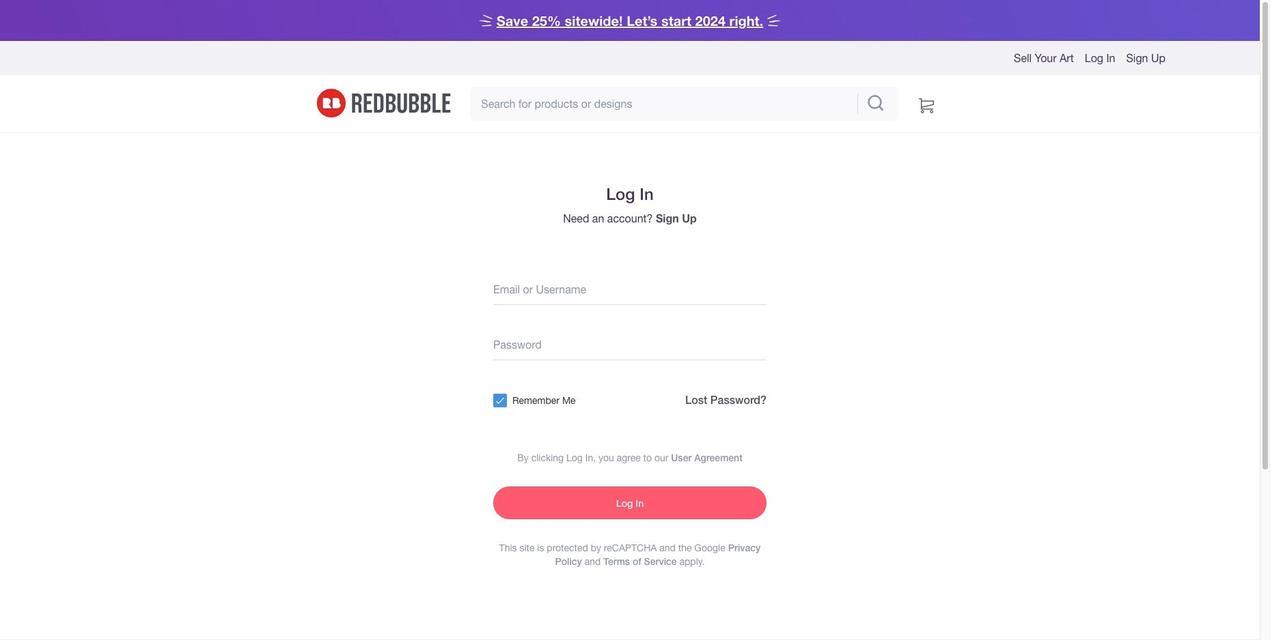 Task type: vqa. For each thing, say whether or not it's contained in the screenshot.
cart Image
yes



Task type: describe. For each thing, give the bounding box(es) containing it.
Search search field
[[470, 86, 855, 121]]



Task type: locate. For each thing, give the bounding box(es) containing it.
None password field
[[493, 328, 767, 361]]

None text field
[[493, 273, 767, 306]]

cart image
[[919, 94, 934, 113]]

None search field
[[470, 86, 898, 121]]



